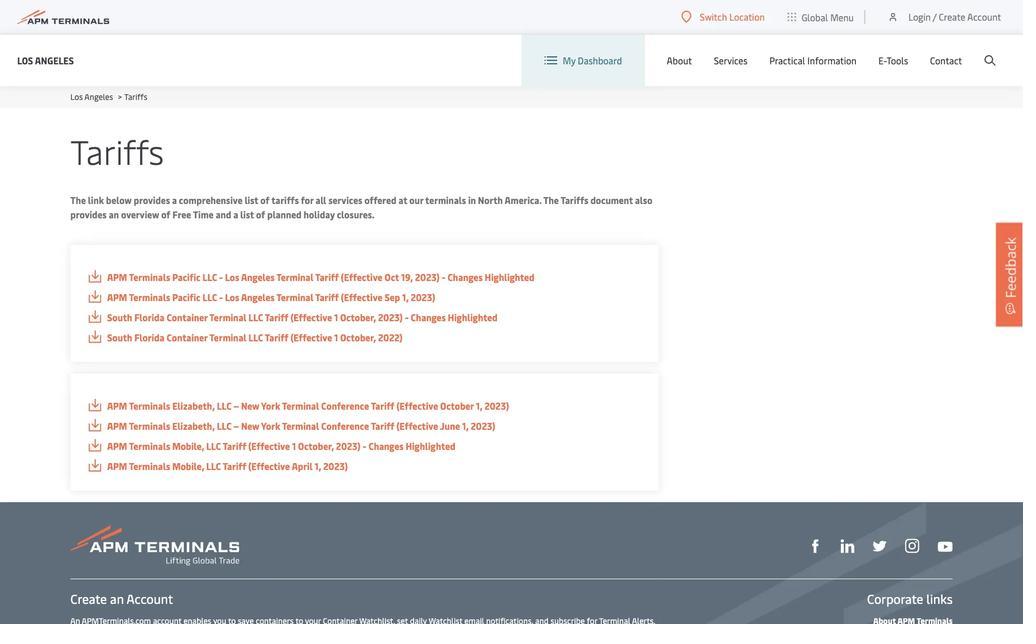 Task type: vqa. For each thing, say whether or not it's contained in the screenshot.
the ✔ Reduced administration
no



Task type: locate. For each thing, give the bounding box(es) containing it.
youtube image
[[938, 542, 953, 552]]

llc for apm terminals pacific llc - los angeles terminal tariff (effective oct 19, 2023) - changes highlighted
[[203, 271, 217, 283]]

practical information
[[770, 54, 857, 67]]

0 vertical spatial account
[[968, 11, 1002, 23]]

- up apm terminals pacific llc - los angeles terminal tariff (effective sep 1, 2023)
[[219, 271, 223, 283]]

an inside the link below provides a comprehensive list of tariffs for all services offered at our terminals in north america. the tariffs document also provides an overview of free time and a list of planned holiday closures.
[[109, 208, 119, 221]]

tariffs left document
[[561, 194, 589, 206]]

1 vertical spatial pacific
[[172, 291, 201, 303]]

apm inside apm terminals elizabeth, llc – new york terminal conference tariff (effective june 1, 2023) 'link'
[[107, 420, 127, 432]]

2023) down october
[[471, 420, 496, 432]]

0 horizontal spatial the
[[70, 194, 86, 206]]

0 vertical spatial october,
[[340, 311, 376, 324]]

1 down apm terminals elizabeth, llc – new york terminal conference tariff (effective june 1, 2023)
[[292, 440, 296, 452]]

south florida container terminal llc tariff (effective 1 october, 2023) - changes highlighted link
[[88, 310, 642, 325]]

0 horizontal spatial account
[[127, 590, 173, 607]]

2022)
[[378, 331, 403, 344]]

switch location button
[[682, 10, 765, 23]]

october, down apm terminals pacific llc - los angeles terminal tariff (effective sep 1, 2023) link
[[340, 311, 376, 324]]

2 york from the top
[[261, 420, 280, 432]]

mobile, for apm terminals mobile, llc tariff (effective april 1, 2023)
[[172, 460, 204, 472]]

account down "apmt footer logo"
[[127, 590, 173, 607]]

new
[[241, 400, 260, 412], [241, 420, 260, 432]]

0 vertical spatial conference
[[321, 400, 369, 412]]

5 apm from the top
[[107, 440, 127, 452]]

south for south florida container terminal llc tariff (effective 1 october, 2023) - changes highlighted
[[107, 311, 132, 324]]

apm terminals mobile, llc tariff (effective 1 october, 2023) - changes highlighted
[[107, 440, 456, 452]]

1 mobile, from the top
[[172, 440, 204, 452]]

– for apm terminals elizabeth, llc – new york terminal conference tariff (effective june 1, 2023)
[[234, 420, 239, 432]]

tariff down apm terminals pacific llc - los angeles terminal tariff (effective oct 19, 2023) - changes highlighted
[[315, 291, 339, 303]]

1 florida from the top
[[134, 311, 165, 324]]

tariffs right > in the top of the page
[[124, 91, 147, 102]]

e-tools button
[[879, 34, 909, 86]]

florida for south florida container terminal llc tariff (effective 1 october, 2022)
[[134, 331, 165, 344]]

0 vertical spatial mobile,
[[172, 440, 204, 452]]

container for south florida container terminal llc tariff (effective 1 october, 2023) - changes highlighted
[[167, 311, 208, 324]]

provides
[[134, 194, 170, 206], [70, 208, 107, 221]]

2023) right april
[[323, 460, 348, 472]]

1 horizontal spatial create
[[939, 11, 966, 23]]

york up apm terminals elizabeth, llc – new york terminal conference tariff (effective june 1, 2023)
[[261, 400, 280, 412]]

0 horizontal spatial provides
[[70, 208, 107, 221]]

6 terminals from the top
[[129, 460, 170, 472]]

1 for 2022)
[[334, 331, 338, 344]]

practical information button
[[770, 34, 857, 86]]

about button
[[667, 34, 692, 86]]

2 – from the top
[[234, 420, 239, 432]]

apmt footer logo image
[[70, 525, 239, 566]]

highlighted
[[485, 271, 535, 283], [448, 311, 498, 324], [406, 440, 456, 452]]

conference for october
[[321, 400, 369, 412]]

1 down south florida container terminal llc tariff (effective 1 october, 2023) - changes highlighted link
[[334, 331, 338, 344]]

apm inside apm terminals pacific llc - los angeles terminal tariff (effective sep 1, 2023) link
[[107, 291, 127, 303]]

apm for apm terminals pacific llc - los angeles terminal tariff (effective oct 19, 2023) - changes highlighted
[[107, 271, 127, 283]]

2023) inside apm terminals elizabeth, llc – new york terminal conference tariff (effective june 1, 2023) 'link'
[[471, 420, 496, 432]]

terminals inside 'link'
[[129, 420, 170, 432]]

angeles
[[35, 54, 74, 66], [85, 91, 113, 102], [241, 271, 275, 283], [241, 291, 275, 303]]

terminals
[[129, 271, 170, 283], [129, 291, 170, 303], [129, 400, 170, 412], [129, 420, 170, 432], [129, 440, 170, 452], [129, 460, 170, 472]]

2 terminals from the top
[[129, 291, 170, 303]]

2 vertical spatial changes
[[369, 440, 404, 452]]

2 container from the top
[[167, 331, 208, 344]]

list left tariffs
[[245, 194, 258, 206]]

2 florida from the top
[[134, 331, 165, 344]]

0 vertical spatial york
[[261, 400, 280, 412]]

florida
[[134, 311, 165, 324], [134, 331, 165, 344]]

tariff up apm terminals elizabeth, llc – new york terminal conference tariff (effective june 1, 2023) 'link'
[[371, 400, 395, 412]]

0 vertical spatial –
[[234, 400, 239, 412]]

2 new from the top
[[241, 420, 260, 432]]

tariff inside 'link'
[[371, 420, 395, 432]]

account inside login / create account link
[[968, 11, 1002, 23]]

terminals for apm terminals pacific llc - los angeles terminal tariff (effective sep 1, 2023)
[[129, 291, 170, 303]]

practical
[[770, 54, 806, 67]]

2 elizabeth, from the top
[[172, 420, 215, 432]]

information
[[808, 54, 857, 67]]

account right /
[[968, 11, 1002, 23]]

1 – from the top
[[234, 400, 239, 412]]

4 terminals from the top
[[129, 420, 170, 432]]

0 vertical spatial 1
[[334, 311, 338, 324]]

list right a
[[240, 208, 254, 221]]

6 apm from the top
[[107, 460, 127, 472]]

- down 19, at the left of page
[[405, 311, 409, 324]]

2023) inside the apm terminals mobile, llc tariff (effective april 1, 2023) link
[[323, 460, 348, 472]]

2 mobile, from the top
[[172, 460, 204, 472]]

conference up apm terminals elizabeth, llc – new york terminal conference tariff (effective june 1, 2023) 'link'
[[321, 400, 369, 412]]

0 vertical spatial south
[[107, 311, 132, 324]]

llc for apm terminals pacific llc - los angeles terminal tariff (effective sep 1, 2023)
[[203, 291, 217, 303]]

south for south florida container terminal llc tariff (effective 1 october, 2022)
[[107, 331, 132, 344]]

time
[[193, 208, 214, 221]]

create an account
[[70, 590, 173, 607]]

2023) down apm terminals elizabeth, llc – new york terminal conference tariff (effective june 1, 2023) 'link'
[[336, 440, 361, 452]]

1 horizontal spatial account
[[968, 11, 1002, 23]]

conference for june
[[321, 420, 369, 432]]

1 vertical spatial conference
[[321, 420, 369, 432]]

conference down apm terminals elizabeth, llc – new york terminal conference tariff (effective october 1, 2023) link
[[321, 420, 369, 432]]

1 vertical spatial changes
[[411, 311, 446, 324]]

apm for apm terminals pacific llc - los angeles terminal tariff (effective sep 1, 2023)
[[107, 291, 127, 303]]

apm terminals pacific llc - los angeles terminal tariff (effective oct 19, 2023) - changes highlighted
[[107, 271, 535, 283]]

(effective down apm terminals mobile, llc tariff (effective 1 october, 2023) - changes highlighted
[[248, 460, 290, 472]]

0 vertical spatial container
[[167, 311, 208, 324]]

1 vertical spatial account
[[127, 590, 173, 607]]

apm terminals pacific llc - los angeles terminal tariff (effective sep 1, 2023)
[[107, 291, 436, 303]]

1 terminals from the top
[[129, 271, 170, 283]]

june
[[440, 420, 460, 432]]

– inside 'link'
[[234, 420, 239, 432]]

the left link
[[70, 194, 86, 206]]

>
[[118, 91, 122, 102]]

1 down apm terminals pacific llc - los angeles terminal tariff (effective sep 1, 2023) link
[[334, 311, 338, 324]]

2 vertical spatial tariffs
[[561, 194, 589, 206]]

1 horizontal spatial provides
[[134, 194, 170, 206]]

1 container from the top
[[167, 311, 208, 324]]

elizabeth, inside 'link'
[[172, 420, 215, 432]]

florida for south florida container terminal llc tariff (effective 1 october, 2023) - changes highlighted
[[134, 311, 165, 324]]

- up "south florida container terminal llc tariff (effective 1 october, 2022)"
[[219, 291, 223, 303]]

1 new from the top
[[241, 400, 260, 412]]

terminal inside 'link'
[[282, 420, 319, 432]]

october, down south florida container terminal llc tariff (effective 1 october, 2023) - changes highlighted link
[[340, 331, 376, 344]]

terminal for apm terminals elizabeth, llc – new york terminal conference tariff (effective october 1, 2023)
[[282, 400, 319, 412]]

- inside south florida container terminal llc tariff (effective 1 october, 2023) - changes highlighted link
[[405, 311, 409, 324]]

(effective up apm terminals pacific llc - los angeles terminal tariff (effective sep 1, 2023) link
[[341, 271, 383, 283]]

october
[[441, 400, 474, 412]]

2 conference from the top
[[321, 420, 369, 432]]

1 pacific from the top
[[172, 271, 201, 283]]

1,
[[402, 291, 409, 303], [476, 400, 483, 412], [462, 420, 469, 432], [315, 460, 321, 472]]

4 apm from the top
[[107, 420, 127, 432]]

1 vertical spatial new
[[241, 420, 260, 432]]

1, right april
[[315, 460, 321, 472]]

conference inside 'link'
[[321, 420, 369, 432]]

pacific
[[172, 271, 201, 283], [172, 291, 201, 303]]

apm inside apm terminals pacific llc - los angeles terminal tariff (effective oct 19, 2023) - changes highlighted link
[[107, 271, 127, 283]]

planned
[[267, 208, 302, 221]]

linkedin__x28_alt_x29__3_ link
[[841, 538, 855, 553]]

list
[[245, 194, 258, 206], [240, 208, 254, 221]]

of left tariffs
[[261, 194, 270, 206]]

2023) down 19, at the left of page
[[411, 291, 436, 303]]

- inside apm terminals mobile, llc tariff (effective 1 october, 2023) - changes highlighted link
[[363, 440, 367, 452]]

2023) right 19, at the left of page
[[415, 271, 440, 283]]

los angeles link
[[17, 53, 74, 68], [70, 91, 113, 102]]

2023)
[[415, 271, 440, 283], [411, 291, 436, 303], [378, 311, 403, 324], [485, 400, 509, 412], [471, 420, 496, 432], [336, 440, 361, 452], [323, 460, 348, 472]]

2 south from the top
[[107, 331, 132, 344]]

1 vertical spatial 1
[[334, 331, 338, 344]]

login / create account
[[909, 11, 1002, 23]]

2023) up 2022)
[[378, 311, 403, 324]]

0 horizontal spatial create
[[70, 590, 107, 607]]

tariff down apm terminals pacific llc - los angeles terminal tariff (effective sep 1, 2023)
[[265, 311, 289, 324]]

apm terminals elizabeth, llc – new york terminal conference tariff (effective june 1, 2023) link
[[88, 419, 642, 433]]

0 vertical spatial new
[[241, 400, 260, 412]]

1 vertical spatial –
[[234, 420, 239, 432]]

1 vertical spatial florida
[[134, 331, 165, 344]]

3 apm from the top
[[107, 400, 127, 412]]

the
[[70, 194, 86, 206], [544, 194, 559, 206]]

changes
[[448, 271, 483, 283], [411, 311, 446, 324], [369, 440, 404, 452]]

1 york from the top
[[261, 400, 280, 412]]

(effective
[[341, 271, 383, 283], [341, 291, 383, 303], [291, 311, 332, 324], [291, 331, 332, 344], [397, 400, 438, 412], [397, 420, 438, 432], [248, 440, 290, 452], [248, 460, 290, 472]]

0 vertical spatial elizabeth,
[[172, 400, 215, 412]]

2 apm from the top
[[107, 291, 127, 303]]

0 vertical spatial provides
[[134, 194, 170, 206]]

los angeles
[[17, 54, 74, 66]]

apm inside apm terminals elizabeth, llc – new york terminal conference tariff (effective october 1, 2023) link
[[107, 400, 127, 412]]

york inside 'link'
[[261, 420, 280, 432]]

- down apm terminals elizabeth, llc – new york terminal conference tariff (effective june 1, 2023) 'link'
[[363, 440, 367, 452]]

pacific for apm terminals pacific llc - los angeles terminal tariff (effective oct 19, 2023) - changes highlighted
[[172, 271, 201, 283]]

1 vertical spatial create
[[70, 590, 107, 607]]

1 vertical spatial october,
[[340, 331, 376, 344]]

1 apm from the top
[[107, 271, 127, 283]]

– for apm terminals elizabeth, llc – new york terminal conference tariff (effective october 1, 2023)
[[234, 400, 239, 412]]

1 vertical spatial elizabeth,
[[172, 420, 215, 432]]

tariff down south florida container terminal llc tariff (effective 1 october, 2023) - changes highlighted
[[265, 331, 289, 344]]

login
[[909, 11, 931, 23]]

conference
[[321, 400, 369, 412], [321, 420, 369, 432]]

apm
[[107, 271, 127, 283], [107, 291, 127, 303], [107, 400, 127, 412], [107, 420, 127, 432], [107, 440, 127, 452], [107, 460, 127, 472]]

1 vertical spatial york
[[261, 420, 280, 432]]

5 terminals from the top
[[129, 440, 170, 452]]

1 vertical spatial los angeles link
[[70, 91, 113, 102]]

container
[[167, 311, 208, 324], [167, 331, 208, 344]]

south florida container terminal llc tariff (effective 1 october, 2023) - changes highlighted
[[107, 311, 498, 324]]

mobile,
[[172, 440, 204, 452], [172, 460, 204, 472]]

about
[[667, 54, 692, 67]]

1 conference from the top
[[321, 400, 369, 412]]

(effective left june
[[397, 420, 438, 432]]

llc for apm terminals mobile, llc tariff (effective april 1, 2023)
[[206, 460, 221, 472]]

apm inside the apm terminals mobile, llc tariff (effective april 1, 2023) link
[[107, 460, 127, 472]]

0 vertical spatial pacific
[[172, 271, 201, 283]]

3 terminals from the top
[[129, 400, 170, 412]]

1
[[334, 311, 338, 324], [334, 331, 338, 344], [292, 440, 296, 452]]

switch
[[700, 11, 728, 23]]

linkedin image
[[841, 539, 855, 553]]

tariff up apm terminals pacific llc - los angeles terminal tariff (effective sep 1, 2023) link
[[315, 271, 339, 283]]

south
[[107, 311, 132, 324], [107, 331, 132, 344]]

my dashboard
[[563, 54, 622, 67]]

apm for apm terminals mobile, llc tariff (effective april 1, 2023)
[[107, 460, 127, 472]]

llc for apm terminals mobile, llc tariff (effective 1 october, 2023) - changes highlighted
[[206, 440, 221, 452]]

2 the from the left
[[544, 194, 559, 206]]

llc inside 'link'
[[217, 420, 232, 432]]

2 horizontal spatial changes
[[448, 271, 483, 283]]

the right america.
[[544, 194, 559, 206]]

1 horizontal spatial changes
[[411, 311, 446, 324]]

york up apm terminals mobile, llc tariff (effective 1 october, 2023) - changes highlighted
[[261, 420, 280, 432]]

1 vertical spatial list
[[240, 208, 254, 221]]

1 vertical spatial south
[[107, 331, 132, 344]]

0 vertical spatial highlighted
[[485, 271, 535, 283]]

los
[[17, 54, 33, 66], [70, 91, 83, 102], [225, 271, 239, 283], [225, 291, 239, 303]]

tariff down apm terminals elizabeth, llc – new york terminal conference tariff (effective october 1, 2023) link
[[371, 420, 395, 432]]

mobile, for apm terminals mobile, llc tariff (effective 1 october, 2023) - changes highlighted
[[172, 440, 204, 452]]

1 south from the top
[[107, 311, 132, 324]]

2023) right october
[[485, 400, 509, 412]]

york for apm terminals elizabeth, llc – new york terminal conference tariff (effective october 1, 2023)
[[261, 400, 280, 412]]

1 vertical spatial an
[[110, 590, 124, 607]]

0 vertical spatial an
[[109, 208, 119, 221]]

october,
[[340, 311, 376, 324], [340, 331, 376, 344], [298, 440, 334, 452]]

my dashboard button
[[545, 34, 622, 86]]

(effective down apm terminals pacific llc - los angeles terminal tariff (effective oct 19, 2023) - changes highlighted
[[291, 311, 332, 324]]

1 for 2023)
[[334, 311, 338, 324]]

–
[[234, 400, 239, 412], [234, 420, 239, 432]]

0 vertical spatial florida
[[134, 311, 165, 324]]

tariffs up below
[[70, 128, 164, 173]]

south florida container terminal llc tariff (effective 1 october, 2022)
[[107, 331, 403, 344]]

of left planned
[[256, 208, 265, 221]]

new inside 'link'
[[241, 420, 260, 432]]

create
[[939, 11, 966, 23], [70, 590, 107, 607]]

america.
[[505, 194, 542, 206]]

2 pacific from the top
[[172, 291, 201, 303]]

(effective inside 'link'
[[397, 420, 438, 432]]

my
[[563, 54, 576, 67]]

1 elizabeth, from the top
[[172, 400, 215, 412]]

provides down link
[[70, 208, 107, 221]]

menu
[[831, 11, 854, 23]]

apm inside apm terminals mobile, llc tariff (effective 1 october, 2023) - changes highlighted link
[[107, 440, 127, 452]]

1 horizontal spatial the
[[544, 194, 559, 206]]

provides up 'overview'
[[134, 194, 170, 206]]

york
[[261, 400, 280, 412], [261, 420, 280, 432]]

also
[[635, 194, 653, 206]]

october, up april
[[298, 440, 334, 452]]

2023) inside south florida container terminal llc tariff (effective 1 october, 2023) - changes highlighted link
[[378, 311, 403, 324]]

1, right june
[[462, 420, 469, 432]]

1 vertical spatial mobile,
[[172, 460, 204, 472]]

of
[[261, 194, 270, 206], [161, 208, 171, 221], [256, 208, 265, 221]]

2023) inside apm terminals pacific llc - los angeles terminal tariff (effective sep 1, 2023) link
[[411, 291, 436, 303]]

1 vertical spatial container
[[167, 331, 208, 344]]

facebook image
[[809, 539, 823, 553]]



Task type: describe. For each thing, give the bounding box(es) containing it.
switch location
[[700, 11, 765, 23]]

/
[[933, 11, 937, 23]]

terminal for apm terminals elizabeth, llc – new york terminal conference tariff (effective june 1, 2023)
[[282, 420, 319, 432]]

link
[[88, 194, 104, 206]]

a comprehensive
[[172, 194, 243, 206]]

corporate links
[[868, 590, 953, 607]]

closures.
[[337, 208, 375, 221]]

- inside apm terminals pacific llc - los angeles terminal tariff (effective sep 1, 2023) link
[[219, 291, 223, 303]]

elizabeth, for apm terminals elizabeth, llc – new york terminal conference tariff (effective october 1, 2023)
[[172, 400, 215, 412]]

the link below provides a comprehensive list of tariffs for all services offered at our terminals in north america. the tariffs document also provides an overview of free time and a list of planned holiday closures.
[[70, 194, 653, 221]]

1 vertical spatial highlighted
[[448, 311, 498, 324]]

19,
[[401, 271, 413, 283]]

tools
[[887, 54, 909, 67]]

free
[[173, 208, 191, 221]]

services
[[329, 194, 363, 206]]

links
[[927, 590, 953, 607]]

apm for apm terminals elizabeth, llc – new york terminal conference tariff (effective october 1, 2023)
[[107, 400, 127, 412]]

llc for apm terminals elizabeth, llc – new york terminal conference tariff (effective june 1, 2023)
[[217, 420, 232, 432]]

global menu button
[[777, 0, 866, 34]]

terminals for apm terminals mobile, llc tariff (effective april 1, 2023)
[[129, 460, 170, 472]]

terminal for apm terminals pacific llc - los angeles terminal tariff (effective oct 19, 2023) - changes highlighted
[[277, 271, 314, 283]]

terminals for apm terminals mobile, llc tariff (effective 1 october, 2023) - changes highlighted
[[129, 440, 170, 452]]

2023) inside apm terminals elizabeth, llc – new york terminal conference tariff (effective october 1, 2023) link
[[485, 400, 509, 412]]

0 vertical spatial list
[[245, 194, 258, 206]]

below
[[106, 194, 132, 206]]

location
[[730, 11, 765, 23]]

holiday
[[304, 208, 335, 221]]

apm for apm terminals mobile, llc tariff (effective 1 october, 2023) - changes highlighted
[[107, 440, 127, 452]]

contact
[[931, 54, 963, 67]]

north
[[478, 194, 503, 206]]

apm terminals pacific llc - los angeles terminal tariff (effective sep 1, 2023) link
[[88, 290, 642, 305]]

feedback button
[[997, 223, 1024, 326]]

you tube link
[[938, 538, 953, 553]]

2 vertical spatial highlighted
[[406, 440, 456, 452]]

0 vertical spatial los angeles link
[[17, 53, 74, 68]]

apm terminals mobile, llc tariff (effective april 1, 2023) link
[[88, 459, 642, 474]]

for
[[301, 194, 314, 206]]

instagram image
[[906, 539, 920, 553]]

our
[[410, 194, 424, 206]]

new for apm terminals elizabeth, llc – new york terminal conference tariff (effective june 1, 2023)
[[241, 420, 260, 432]]

container for south florida container terminal llc tariff (effective 1 october, 2022)
[[167, 331, 208, 344]]

services
[[714, 54, 748, 67]]

at
[[399, 194, 408, 206]]

1, right october
[[476, 400, 483, 412]]

sep
[[385, 291, 400, 303]]

terminals for apm terminals elizabeth, llc – new york terminal conference tariff (effective june 1, 2023)
[[129, 420, 170, 432]]

1 vertical spatial tariffs
[[70, 128, 164, 173]]

(effective down apm terminals elizabeth, llc – new york terminal conference tariff (effective june 1, 2023)
[[248, 440, 290, 452]]

terminal for apm terminals pacific llc - los angeles terminal tariff (effective sep 1, 2023)
[[277, 291, 314, 303]]

a
[[234, 208, 238, 221]]

login / create account link
[[888, 0, 1002, 34]]

(effective down south florida container terminal llc tariff (effective 1 october, 2023) - changes highlighted
[[291, 331, 332, 344]]

apm terminals mobile, llc tariff (effective 1 october, 2023) - changes highlighted link
[[88, 439, 642, 454]]

and
[[216, 208, 231, 221]]

in
[[468, 194, 476, 206]]

1 the from the left
[[70, 194, 86, 206]]

of left free
[[161, 208, 171, 221]]

oct
[[385, 271, 399, 283]]

terminals
[[426, 194, 466, 206]]

2023) inside apm terminals mobile, llc tariff (effective 1 october, 2023) - changes highlighted link
[[336, 440, 361, 452]]

0 vertical spatial changes
[[448, 271, 483, 283]]

apm terminals elizabeth, llc – new york terminal conference tariff (effective october 1, 2023)
[[107, 400, 509, 412]]

0 horizontal spatial changes
[[369, 440, 404, 452]]

1, right sep
[[402, 291, 409, 303]]

2 vertical spatial october,
[[298, 440, 334, 452]]

llc for apm terminals elizabeth, llc – new york terminal conference tariff (effective october 1, 2023)
[[217, 400, 232, 412]]

fill 44 link
[[873, 538, 887, 553]]

october, for 2023)
[[340, 311, 376, 324]]

2023) inside apm terminals pacific llc - los angeles terminal tariff (effective oct 19, 2023) - changes highlighted link
[[415, 271, 440, 283]]

services button
[[714, 34, 748, 86]]

los angeles > tariffs
[[70, 91, 147, 102]]

new for apm terminals elizabeth, llc – new york terminal conference tariff (effective october 1, 2023)
[[241, 400, 260, 412]]

(effective down apm terminals pacific llc - los angeles terminal tariff (effective oct 19, 2023) - changes highlighted link
[[341, 291, 383, 303]]

apm for apm terminals elizabeth, llc – new york terminal conference tariff (effective june 1, 2023)
[[107, 420, 127, 432]]

contact button
[[931, 34, 963, 86]]

dashboard
[[578, 54, 622, 67]]

offered
[[365, 194, 397, 206]]

e-
[[879, 54, 887, 67]]

- right 19, at the left of page
[[442, 271, 446, 283]]

pacific for apm terminals pacific llc - los angeles terminal tariff (effective sep 1, 2023)
[[172, 291, 201, 303]]

shape link
[[809, 538, 823, 553]]

all
[[316, 194, 327, 206]]

overview
[[121, 208, 159, 221]]

south florida container terminal llc tariff (effective 1 october, 2022) link
[[88, 331, 642, 345]]

feedback
[[1002, 237, 1020, 298]]

tariff up apm terminals mobile, llc tariff (effective april 1, 2023)
[[223, 440, 246, 452]]

tariffs
[[272, 194, 299, 206]]

april
[[292, 460, 313, 472]]

terminals for apm terminals pacific llc - los angeles terminal tariff (effective oct 19, 2023) - changes highlighted
[[129, 271, 170, 283]]

e-tools
[[879, 54, 909, 67]]

global
[[802, 11, 829, 23]]

tariff down apm terminals mobile, llc tariff (effective 1 october, 2023) - changes highlighted
[[223, 460, 246, 472]]

1 vertical spatial provides
[[70, 208, 107, 221]]

apm terminals mobile, llc tariff (effective april 1, 2023)
[[107, 460, 348, 472]]

global menu
[[802, 11, 854, 23]]

document
[[591, 194, 633, 206]]

elizabeth, for apm terminals elizabeth, llc – new york terminal conference tariff (effective june 1, 2023)
[[172, 420, 215, 432]]

october, for 2022)
[[340, 331, 376, 344]]

(effective left october
[[397, 400, 438, 412]]

apm terminals elizabeth, llc – new york terminal conference tariff (effective october 1, 2023) link
[[88, 399, 642, 413]]

instagram link
[[906, 538, 920, 553]]

0 vertical spatial tariffs
[[124, 91, 147, 102]]

apm terminals elizabeth, llc – new york terminal conference tariff (effective june 1, 2023)
[[107, 420, 496, 432]]

apm terminals pacific llc - los angeles terminal tariff (effective oct 19, 2023) - changes highlighted link
[[88, 270, 642, 285]]

tariffs inside the link below provides a comprehensive list of tariffs for all services offered at our terminals in north america. the tariffs document also provides an overview of free time and a list of planned holiday closures.
[[561, 194, 589, 206]]

0 vertical spatial create
[[939, 11, 966, 23]]

twitter image
[[873, 539, 887, 553]]

york for apm terminals elizabeth, llc – new york terminal conference tariff (effective june 1, 2023)
[[261, 420, 280, 432]]

1, inside 'link'
[[462, 420, 469, 432]]

2 vertical spatial 1
[[292, 440, 296, 452]]

corporate
[[868, 590, 924, 607]]

terminals for apm terminals elizabeth, llc – new york terminal conference tariff (effective october 1, 2023)
[[129, 400, 170, 412]]



